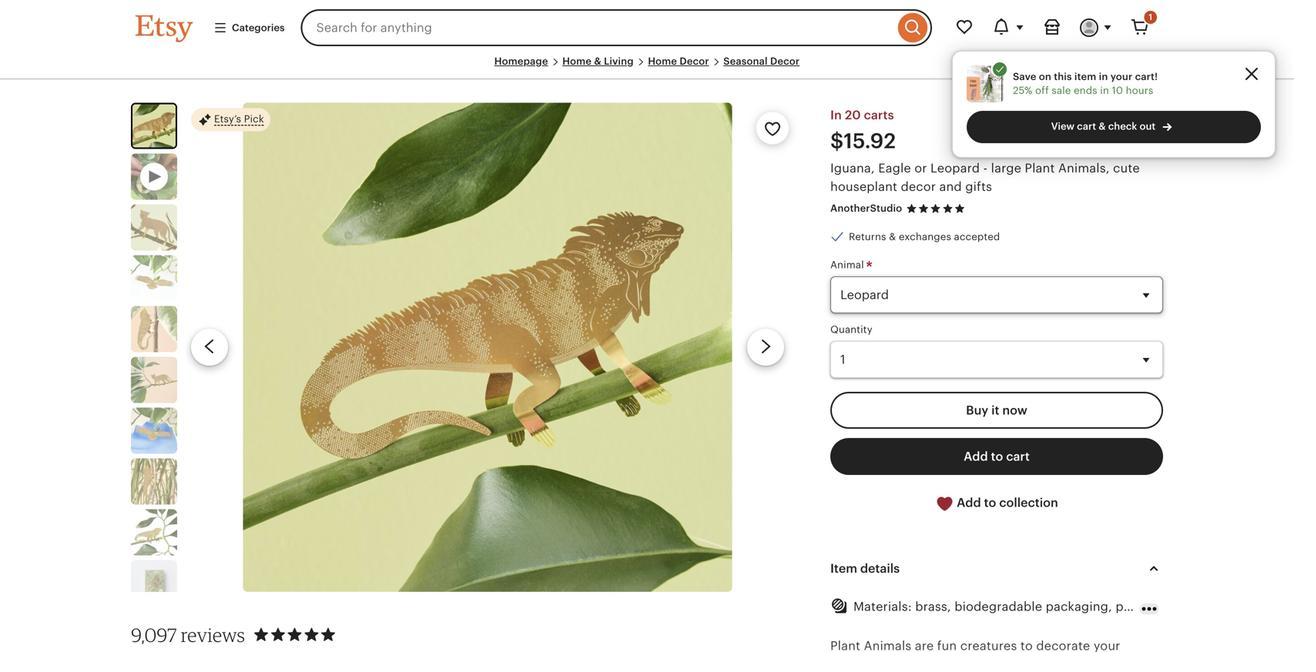 Task type: locate. For each thing, give the bounding box(es) containing it.
add
[[964, 450, 988, 464], [957, 496, 981, 510]]

ends
[[1074, 85, 1098, 96]]

2 home from the left
[[648, 55, 677, 67]]

1 horizontal spatial iguana eagle or leopard large plant animals cute image 1 image
[[243, 103, 732, 592]]

home for home & living
[[563, 55, 592, 67]]

0 horizontal spatial &
[[594, 55, 602, 67]]

0 vertical spatial to
[[991, 450, 1003, 464]]

add to collection
[[954, 496, 1058, 510]]

1 horizontal spatial home
[[648, 55, 677, 67]]

&
[[594, 55, 602, 67], [1099, 121, 1106, 132], [889, 231, 896, 243]]

1 home from the left
[[563, 55, 592, 67]]

gifts
[[966, 180, 992, 194]]

in left 10
[[1100, 85, 1109, 96]]

1 horizontal spatial decor
[[770, 55, 800, 67]]

-
[[984, 162, 988, 175]]

& for returns & exchanges accepted
[[889, 231, 896, 243]]

decor for home decor
[[680, 55, 709, 67]]

add inside button
[[957, 496, 981, 510]]

free
[[1159, 600, 1183, 614]]

menu bar containing homepage
[[136, 55, 1159, 80]]

cart down now
[[1006, 450, 1030, 464]]

0 vertical spatial cart
[[1077, 121, 1097, 132]]

to left collection
[[984, 496, 997, 510]]

cute
[[1113, 162, 1140, 175]]

decor left seasonal
[[680, 55, 709, 67]]

animal
[[831, 259, 867, 271]]

in right item
[[1099, 71, 1108, 82]]

decor
[[901, 180, 936, 194]]

iguana eagle or leopard large plant animals cute image 4 image
[[131, 306, 177, 353]]

1 vertical spatial &
[[1099, 121, 1106, 132]]

to
[[991, 450, 1003, 464], [984, 496, 997, 510]]

0 horizontal spatial cart
[[1006, 450, 1030, 464]]

0 vertical spatial add
[[964, 450, 988, 464]]

home
[[563, 55, 592, 67], [648, 55, 677, 67]]

etsy's pick
[[214, 113, 264, 125]]

1 vertical spatial to
[[984, 496, 997, 510]]

decor right seasonal
[[770, 55, 800, 67]]

buy it now button
[[831, 392, 1163, 429]]

brass,
[[916, 600, 951, 614]]

save
[[1013, 71, 1037, 82]]

add for add to collection
[[957, 496, 981, 510]]

animals,
[[1059, 162, 1110, 175]]

plastic
[[1116, 600, 1156, 614]]

& right the returns
[[889, 231, 896, 243]]

out
[[1140, 121, 1156, 132]]

2 horizontal spatial &
[[1099, 121, 1106, 132]]

& for home & living
[[594, 55, 602, 67]]

details
[[861, 562, 900, 576]]

decor
[[680, 55, 709, 67], [770, 55, 800, 67]]

check
[[1109, 121, 1138, 132]]

home down search for anything text field
[[563, 55, 592, 67]]

off
[[1036, 85, 1049, 96]]

add to cart
[[964, 450, 1030, 464]]

returns
[[849, 231, 887, 243]]

1 horizontal spatial cart
[[1077, 121, 1097, 132]]

on
[[1039, 71, 1052, 82]]

2 vertical spatial &
[[889, 231, 896, 243]]

2 decor from the left
[[770, 55, 800, 67]]

view cart & check out
[[1051, 121, 1156, 132]]

materials: brass, biodegradable packaging, plastic free
[[854, 600, 1183, 614]]

iguana eagle or leopard large plant animals cute image 5 image
[[131, 357, 177, 403]]

to inside add to collection button
[[984, 496, 997, 510]]

cart right view
[[1077, 121, 1097, 132]]

add down add to cart
[[957, 496, 981, 510]]

in
[[1099, 71, 1108, 82], [1100, 85, 1109, 96]]

20
[[845, 108, 861, 122]]

1 vertical spatial cart
[[1006, 450, 1030, 464]]

add down the 'buy'
[[964, 450, 988, 464]]

0 horizontal spatial decor
[[680, 55, 709, 67]]

menu bar
[[136, 55, 1159, 80]]

living
[[604, 55, 634, 67]]

1 decor from the left
[[680, 55, 709, 67]]

iguana eagle or leopard large plant animals cute image 8 image
[[131, 510, 177, 556]]

1 vertical spatial in
[[1100, 85, 1109, 96]]

collection
[[1000, 496, 1058, 510]]

iguana eagle or leopard large plant animals cute image 1 image
[[243, 103, 732, 592], [133, 104, 176, 148]]

& left check
[[1099, 121, 1106, 132]]

& left living
[[594, 55, 602, 67]]

None search field
[[301, 9, 932, 46]]

home decor link
[[648, 55, 709, 67]]

this
[[1054, 71, 1072, 82]]

accepted
[[954, 231, 1000, 243]]

or
[[915, 162, 927, 175]]

iguana eagle or leopard large plant animals cute image 6 image
[[131, 408, 177, 454]]

1 vertical spatial add
[[957, 496, 981, 510]]

categories
[[232, 22, 285, 33]]

none search field inside categories banner
[[301, 9, 932, 46]]

25%
[[1013, 85, 1033, 96]]

view cart & check out link
[[967, 111, 1261, 143]]

carts
[[864, 108, 894, 122]]

cart
[[1077, 121, 1097, 132], [1006, 450, 1030, 464]]

0 vertical spatial &
[[594, 55, 602, 67]]

to down buy it now button
[[991, 450, 1003, 464]]

1 horizontal spatial &
[[889, 231, 896, 243]]

and
[[940, 180, 962, 194]]

home right living
[[648, 55, 677, 67]]

now
[[1003, 404, 1028, 418]]

pick
[[244, 113, 264, 125]]

0 horizontal spatial home
[[563, 55, 592, 67]]

add inside button
[[964, 450, 988, 464]]

homepage
[[495, 55, 548, 67]]

add to cart button
[[831, 439, 1163, 476]]

9,097
[[131, 624, 177, 647]]

$15.92
[[831, 129, 896, 153]]

it
[[992, 404, 1000, 418]]

Search for anything text field
[[301, 9, 895, 46]]

iguana,
[[831, 162, 875, 175]]

item
[[831, 562, 858, 576]]

to inside add to cart button
[[991, 450, 1003, 464]]

your
[[1111, 71, 1133, 82]]



Task type: describe. For each thing, give the bounding box(es) containing it.
10
[[1112, 85, 1123, 96]]

home decor
[[648, 55, 709, 67]]

materials:
[[854, 600, 912, 614]]

reviews
[[181, 624, 245, 647]]

etsy's
[[214, 113, 241, 125]]

anotherstudio link
[[831, 203, 902, 214]]

houseplant
[[831, 180, 898, 194]]

add to collection button
[[831, 485, 1163, 523]]

in
[[831, 108, 842, 122]]

returns & exchanges accepted
[[849, 231, 1000, 243]]

eagle
[[879, 162, 911, 175]]

1
[[1149, 12, 1153, 22]]

plant
[[1025, 162, 1055, 175]]

cart inside button
[[1006, 450, 1030, 464]]

0 horizontal spatial iguana eagle or leopard large plant animals cute image 1 image
[[133, 104, 176, 148]]

in 20 carts $15.92
[[831, 108, 896, 153]]

sale
[[1052, 85, 1071, 96]]

1 link
[[1122, 9, 1159, 46]]

iguana eagle or leopard large plant animals cute image 9 image
[[131, 561, 177, 607]]

buy it now
[[966, 404, 1028, 418]]

biodegradable
[[955, 600, 1043, 614]]

0 vertical spatial in
[[1099, 71, 1108, 82]]

item
[[1075, 71, 1097, 82]]

to for cart
[[991, 450, 1003, 464]]

categories banner
[[108, 0, 1187, 55]]

packaging,
[[1046, 600, 1113, 614]]

buy
[[966, 404, 989, 418]]

iguana, eagle or leopard - large plant animals, cute houseplant decor and gifts
[[831, 162, 1140, 194]]

seasonal decor link
[[724, 55, 800, 67]]

leopard
[[931, 162, 980, 175]]

decor for seasonal decor
[[770, 55, 800, 67]]

hours
[[1126, 85, 1154, 96]]

iguana eagle or leopard large plant animals cute image 7 image
[[131, 459, 177, 505]]

view
[[1051, 121, 1075, 132]]

9,097 reviews
[[131, 624, 245, 647]]

item details
[[831, 562, 900, 576]]

to for collection
[[984, 496, 997, 510]]

cart!
[[1135, 71, 1158, 82]]

homepage link
[[495, 55, 548, 67]]

item details button
[[817, 550, 1177, 587]]

home for home decor
[[648, 55, 677, 67]]

exchanges
[[899, 231, 952, 243]]

home & living link
[[563, 55, 634, 67]]

anotherstudio
[[831, 203, 902, 214]]

categories button
[[202, 14, 296, 42]]

seasonal
[[724, 55, 768, 67]]

save on this item in your cart! 25% off sale ends in 10 hours
[[1013, 71, 1158, 96]]

large
[[991, 162, 1022, 175]]

iguana eagle or leopard large plant animals cute image 3 image
[[131, 255, 177, 302]]

home & living
[[563, 55, 634, 67]]

quantity
[[831, 324, 873, 336]]

add for add to cart
[[964, 450, 988, 464]]

iguana eagle or leopard large plant animals cute image 2 image
[[131, 205, 177, 251]]

seasonal decor
[[724, 55, 800, 67]]

etsy's pick button
[[191, 108, 270, 132]]



Task type: vqa. For each thing, say whether or not it's contained in the screenshot.
the rightmost Home
yes



